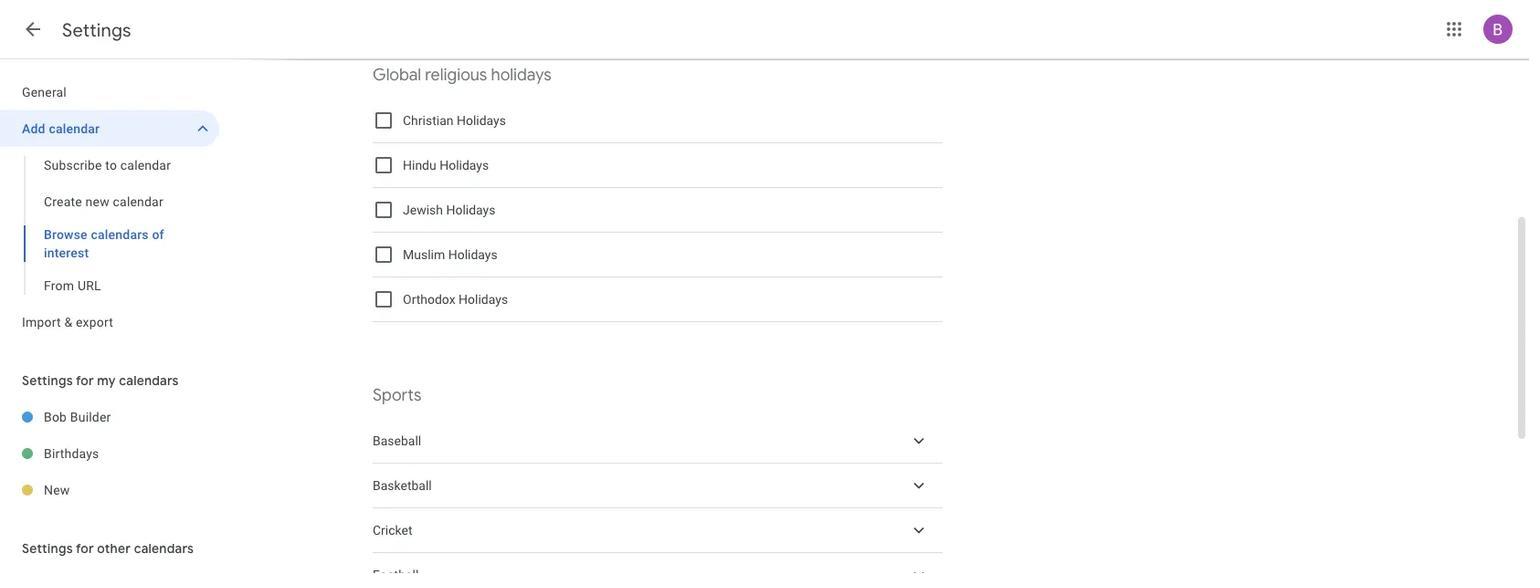Task type: vqa. For each thing, say whether or not it's contained in the screenshot.
the File RFP Button
no



Task type: locate. For each thing, give the bounding box(es) containing it.
for left other
[[76, 541, 94, 557]]

calendar up of
[[113, 194, 163, 209]]

jewish
[[403, 203, 443, 218]]

settings for other calendars
[[22, 541, 194, 557]]

for for my
[[76, 373, 94, 389]]

calendars right my
[[119, 373, 179, 389]]

group
[[0, 147, 219, 304]]

calendar for create new calendar
[[113, 194, 163, 209]]

holidays right the jewish
[[446, 203, 496, 218]]

holidays right hindu
[[440, 158, 489, 173]]

bob builder tree item
[[0, 399, 219, 436]]

birthdays link
[[44, 436, 219, 472]]

0 vertical spatial calendars
[[91, 227, 149, 242]]

muslim
[[403, 247, 445, 263]]

2 vertical spatial calendar
[[113, 194, 163, 209]]

2 vertical spatial calendars
[[134, 541, 194, 557]]

calendars right other
[[134, 541, 194, 557]]

tree
[[0, 74, 219, 341]]

sports
[[373, 385, 422, 406]]

basketball tree item
[[373, 464, 943, 509]]

import
[[22, 315, 61, 330]]

hindu
[[403, 158, 437, 173]]

orthodox holidays
[[403, 292, 508, 307]]

tree item
[[373, 554, 943, 575]]

browse
[[44, 227, 88, 242]]

calendars
[[91, 227, 149, 242], [119, 373, 179, 389], [134, 541, 194, 557]]

calendar inside add calendar tree item
[[49, 121, 100, 136]]

1 vertical spatial calendar
[[120, 158, 171, 173]]

browse calendars of interest
[[44, 227, 164, 260]]

for left my
[[76, 373, 94, 389]]

new tree item
[[0, 472, 219, 509]]

subscribe to calendar
[[44, 158, 171, 173]]

holidays right orthodox
[[459, 292, 508, 307]]

1 vertical spatial for
[[76, 541, 94, 557]]

holidays
[[491, 64, 552, 85]]

1 for from the top
[[76, 373, 94, 389]]

for
[[76, 373, 94, 389], [76, 541, 94, 557]]

calendars down create new calendar
[[91, 227, 149, 242]]

orthodox
[[403, 292, 456, 307]]

for for other
[[76, 541, 94, 557]]

holidays down global religious holidays
[[457, 113, 506, 128]]

other
[[97, 541, 131, 557]]

add calendar tree item
[[0, 111, 219, 147]]

settings
[[62, 18, 131, 42], [22, 373, 73, 389], [22, 541, 73, 557]]

2 for from the top
[[76, 541, 94, 557]]

1 vertical spatial calendars
[[119, 373, 179, 389]]

url
[[78, 278, 101, 293]]

add calendar
[[22, 121, 100, 136]]

0 vertical spatial calendar
[[49, 121, 100, 136]]

settings down new
[[22, 541, 73, 557]]

group containing subscribe to calendar
[[0, 147, 219, 304]]

0 vertical spatial settings
[[62, 18, 131, 42]]

calendar right to
[[120, 158, 171, 173]]

holidays for christian holidays
[[457, 113, 506, 128]]

calendar up "subscribe"
[[49, 121, 100, 136]]

interest
[[44, 245, 89, 260]]

0 vertical spatial for
[[76, 373, 94, 389]]

&
[[64, 315, 73, 330]]

settings right go back image
[[62, 18, 131, 42]]

calendar
[[49, 121, 100, 136], [120, 158, 171, 173], [113, 194, 163, 209]]

bob
[[44, 410, 67, 425]]

1 vertical spatial settings
[[22, 373, 73, 389]]

subscribe
[[44, 158, 102, 173]]

holidays up orthodox holidays
[[448, 247, 498, 263]]

hindu holidays
[[403, 158, 489, 173]]

general
[[22, 85, 67, 100]]

new link
[[44, 472, 219, 509]]

2 vertical spatial settings
[[22, 541, 73, 557]]

holidays
[[457, 113, 506, 128], [440, 158, 489, 173], [446, 203, 496, 218], [448, 247, 498, 263], [459, 292, 508, 307]]

settings up bob
[[22, 373, 73, 389]]

holidays for orthodox holidays
[[459, 292, 508, 307]]



Task type: describe. For each thing, give the bounding box(es) containing it.
builder
[[70, 410, 111, 425]]

cricket tree item
[[373, 509, 943, 554]]

create new calendar
[[44, 194, 163, 209]]

christian holidays
[[403, 113, 506, 128]]

calendars for my
[[119, 373, 179, 389]]

new
[[44, 483, 70, 498]]

global
[[373, 64, 421, 85]]

calendar for subscribe to calendar
[[120, 158, 171, 173]]

basketball
[[373, 479, 432, 494]]

baseball tree item
[[373, 419, 943, 464]]

calendars inside browse calendars of interest
[[91, 227, 149, 242]]

settings for settings for my calendars
[[22, 373, 73, 389]]

add
[[22, 121, 45, 136]]

cricket
[[373, 523, 413, 539]]

settings for my calendars
[[22, 373, 179, 389]]

birthdays
[[44, 446, 99, 462]]

calendars for other
[[134, 541, 194, 557]]

of
[[152, 227, 164, 242]]

settings for settings for other calendars
[[22, 541, 73, 557]]

from
[[44, 278, 74, 293]]

new
[[86, 194, 110, 209]]

go back image
[[22, 18, 44, 40]]

settings heading
[[62, 18, 131, 42]]

holidays for hindu holidays
[[440, 158, 489, 173]]

export
[[76, 315, 113, 330]]

muslim holidays
[[403, 247, 498, 263]]

christian
[[403, 113, 454, 128]]

my
[[97, 373, 116, 389]]

settings for settings
[[62, 18, 131, 42]]

from url
[[44, 278, 101, 293]]

settings for my calendars tree
[[0, 399, 219, 509]]

tree containing general
[[0, 74, 219, 341]]

religious
[[425, 64, 487, 85]]

holidays for muslim holidays
[[448, 247, 498, 263]]

holidays for jewish holidays
[[446, 203, 496, 218]]

global religious holidays
[[373, 64, 552, 85]]

bob builder
[[44, 410, 111, 425]]

to
[[105, 158, 117, 173]]

birthdays tree item
[[0, 436, 219, 472]]

jewish holidays
[[403, 203, 496, 218]]

baseball
[[373, 434, 422, 449]]

import & export
[[22, 315, 113, 330]]

create
[[44, 194, 82, 209]]



